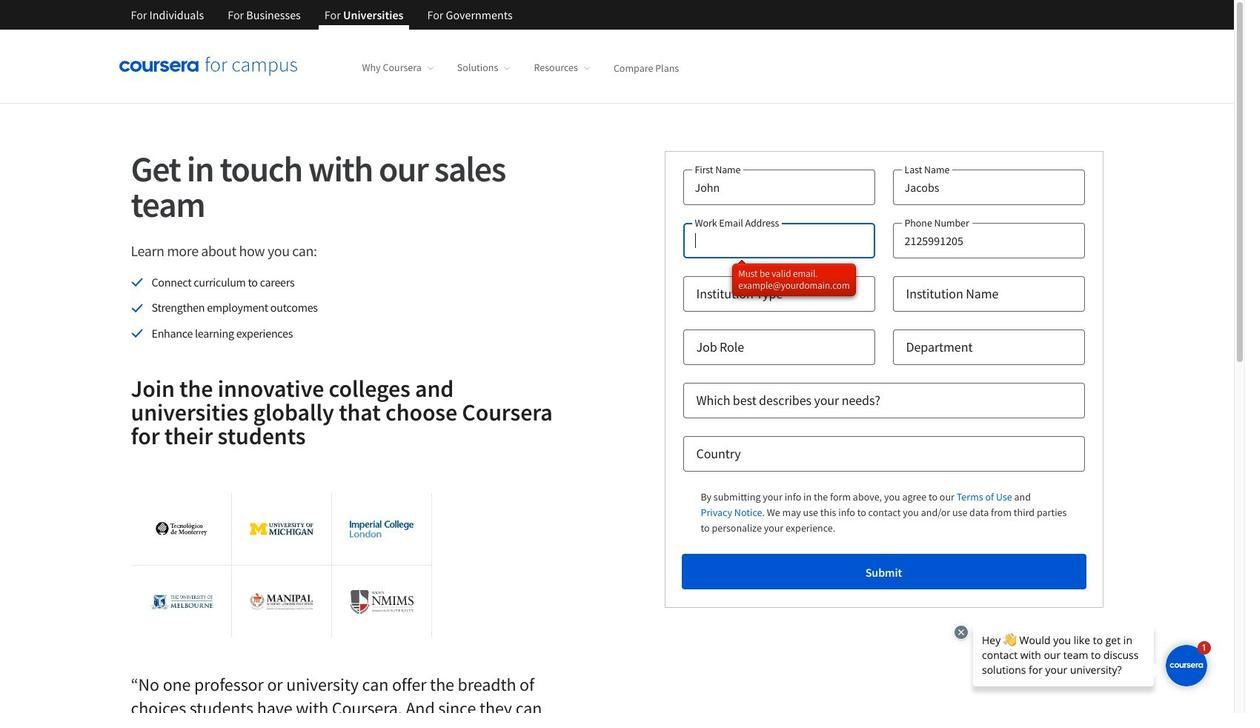 Task type: locate. For each thing, give the bounding box(es) containing it.
Country Code + Phone Number telephone field
[[893, 223, 1085, 259]]

coursera for campus image
[[119, 56, 297, 77]]

tecnológico de monterrey image
[[149, 523, 213, 537]]

banner navigation
[[119, 0, 525, 41]]

university of michigan image
[[250, 523, 314, 536]]

First Name text field
[[683, 170, 875, 205]]

imperial college london image
[[350, 521, 414, 538]]

manipal university image
[[250, 593, 314, 612]]



Task type: vqa. For each thing, say whether or not it's contained in the screenshot.
What Do You Want To Learn? text box
no



Task type: describe. For each thing, give the bounding box(es) containing it.
the university of melbourne image
[[149, 585, 213, 620]]

Work Email Address email field
[[683, 223, 875, 259]]

nmims image
[[350, 591, 414, 614]]

Last Name text field
[[893, 170, 1085, 205]]

Institution Name text field
[[893, 277, 1085, 312]]



